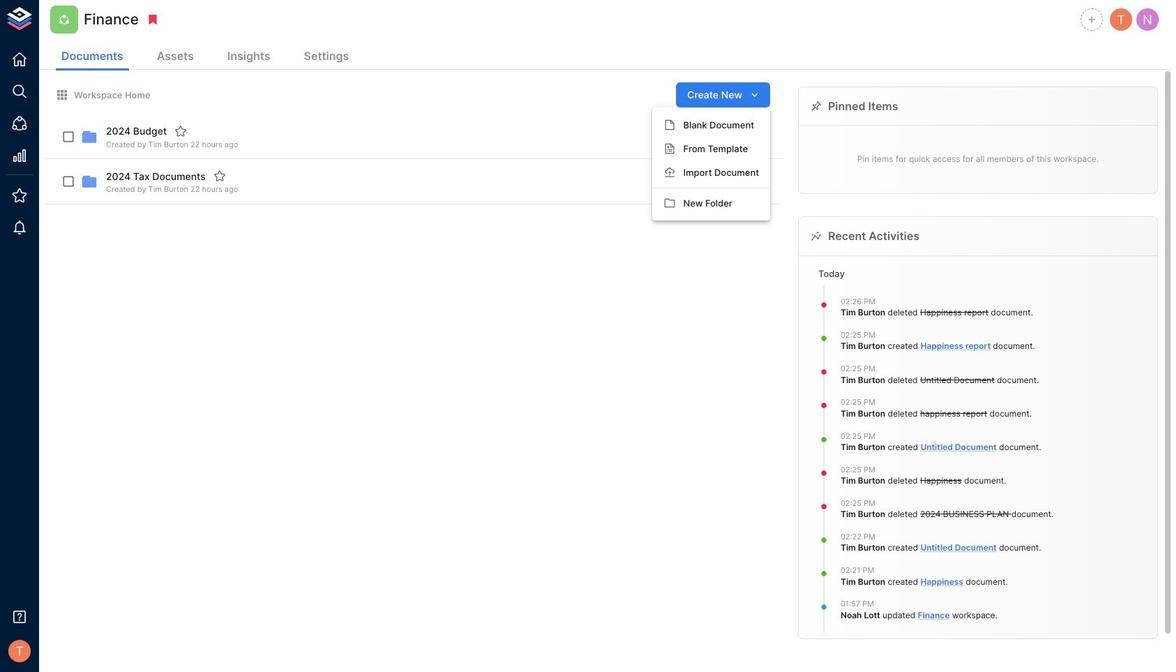 Task type: locate. For each thing, give the bounding box(es) containing it.
1 vertical spatial favorite image
[[213, 170, 226, 182]]

favorite image
[[175, 125, 187, 137], [213, 170, 226, 182]]

0 horizontal spatial favorite image
[[175, 125, 187, 137]]

0 vertical spatial favorite image
[[175, 125, 187, 137]]



Task type: vqa. For each thing, say whether or not it's contained in the screenshot.
Favorite icon
yes



Task type: describe. For each thing, give the bounding box(es) containing it.
1 horizontal spatial favorite image
[[213, 170, 226, 182]]

remove bookmark image
[[146, 13, 159, 26]]



